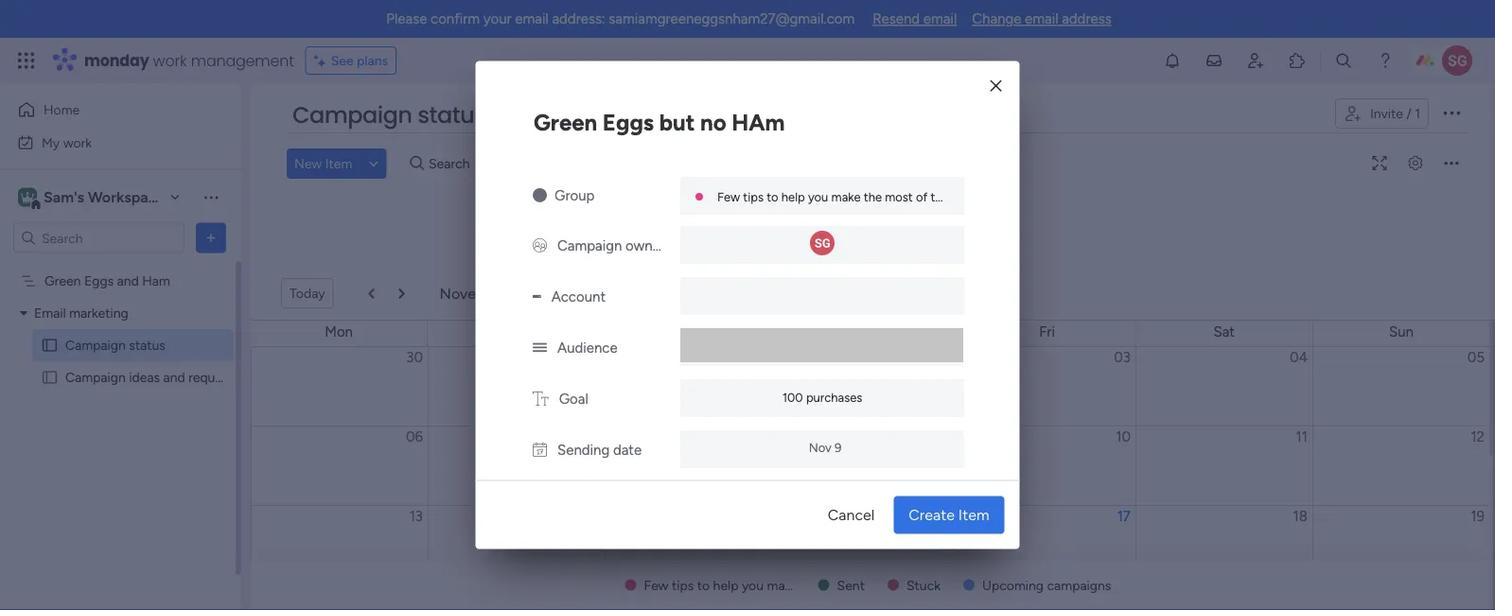 Task type: describe. For each thing, give the bounding box(es) containing it.
1
[[1416, 106, 1421, 122]]

you
[[808, 189, 828, 204]]

caret down image
[[20, 307, 27, 320]]

resend email
[[873, 10, 957, 27]]

green eggs and ham
[[44, 273, 170, 289]]

template
[[954, 189, 1003, 204]]

team
[[632, 106, 663, 122]]

and for ideas
[[163, 370, 185, 386]]

invite / 1
[[1371, 106, 1421, 122]]

:)
[[1006, 189, 1014, 204]]

monday work management
[[84, 50, 294, 71]]

campaign inside green eggs but no ham dialog
[[557, 237, 622, 254]]

0 horizontal spatial campaign status
[[65, 338, 166, 354]]

campaign owner
[[557, 237, 665, 254]]

new item button
[[287, 149, 360, 179]]

angle down image
[[369, 157, 378, 171]]

sam's
[[44, 188, 84, 206]]

requests
[[188, 370, 240, 386]]

2023
[[515, 285, 550, 303]]

create
[[909, 507, 955, 525]]

email
[[34, 305, 66, 321]]

Search in workspace field
[[40, 227, 158, 249]]

most
[[885, 189, 913, 204]]

mon
[[325, 324, 353, 341]]

ham
[[732, 108, 785, 135]]

resend
[[873, 10, 920, 27]]

create item button
[[894, 497, 1005, 534]]

today
[[290, 285, 325, 302]]

please confirm your email address: samiamgreeneggsnham27@gmail.com
[[387, 10, 855, 27]]

invite members image
[[1247, 51, 1266, 70]]

public board image for campaign status
[[41, 337, 59, 355]]

campaign inside field
[[293, 99, 412, 131]]

workspace image
[[21, 187, 34, 208]]

the
[[864, 189, 882, 204]]

cancel button
[[813, 497, 890, 534]]

address
[[1062, 10, 1112, 27]]

confirm
[[431, 10, 480, 27]]

and for eggs
[[117, 273, 139, 289]]

few tips to help you make the most of this template :)
[[717, 189, 1014, 204]]

date
[[613, 442, 642, 459]]

main table
[[540, 106, 603, 122]]

thu
[[859, 324, 882, 341]]

today button
[[281, 278, 334, 309]]

account
[[551, 288, 606, 305]]

home
[[44, 102, 80, 118]]

group
[[554, 187, 594, 204]]

sat
[[1214, 324, 1236, 341]]

help image
[[1377, 51, 1396, 70]]

please
[[387, 10, 427, 27]]

public board image for campaign ideas and requests
[[41, 369, 59, 387]]

day
[[930, 286, 951, 301]]

sam's workspace
[[44, 188, 165, 206]]

invite / 1 button
[[1336, 98, 1430, 129]]

my work button
[[11, 127, 204, 158]]

my
[[42, 134, 60, 151]]

goal
[[559, 391, 588, 408]]

home button
[[11, 95, 204, 125]]

table
[[572, 106, 603, 122]]

nov
[[809, 440, 832, 455]]

notifications image
[[1164, 51, 1183, 70]]

change
[[973, 10, 1022, 27]]

campaign left ideas
[[65, 370, 126, 386]]

see plans button
[[306, 46, 397, 75]]

to
[[767, 189, 778, 204]]

email marketing
[[34, 305, 129, 321]]

calendar
[[749, 106, 802, 122]]

1 list arrow image from the left
[[369, 288, 375, 299]]

main
[[540, 106, 569, 122]]

november 2023
[[440, 285, 550, 303]]

eggs for but
[[603, 108, 654, 135]]

owner
[[625, 237, 665, 254]]

few
[[717, 189, 740, 204]]

sending
[[557, 442, 609, 459]]

november
[[440, 285, 511, 303]]

change email address link
[[973, 10, 1112, 27]]

main table button
[[511, 98, 617, 129]]

upcoming campaigns
[[983, 578, 1112, 594]]

but
[[659, 108, 695, 135]]

help
[[781, 189, 805, 204]]

see
[[331, 53, 354, 69]]

calendar button
[[735, 98, 816, 129]]

work for monday
[[153, 50, 187, 71]]



Task type: locate. For each thing, give the bounding box(es) containing it.
address:
[[552, 10, 606, 27]]

1 horizontal spatial status
[[418, 99, 486, 131]]

list arrow image
[[369, 288, 375, 299], [399, 288, 405, 299]]

more options image
[[1437, 162, 1468, 177]]

management
[[191, 50, 294, 71]]

green inside green eggs but no ham dialog
[[534, 108, 597, 135]]

plans
[[357, 53, 388, 69]]

green up 'email'
[[44, 273, 81, 289]]

dapulse date column image
[[533, 442, 547, 459]]

1 horizontal spatial item
[[959, 507, 990, 525]]

month
[[795, 286, 831, 301]]

sam's workspace button
[[13, 181, 188, 214]]

Campaign status field
[[288, 99, 491, 132]]

email for resend email
[[924, 10, 957, 27]]

0 vertical spatial work
[[153, 50, 187, 71]]

1 email from the left
[[515, 10, 549, 27]]

item inside button
[[325, 156, 353, 172]]

fri
[[1040, 324, 1056, 341]]

0 horizontal spatial list arrow image
[[369, 288, 375, 299]]

cancel
[[828, 507, 875, 525]]

1 public board image from the top
[[41, 337, 59, 355]]

email right resend
[[924, 10, 957, 27]]

0 vertical spatial and
[[117, 273, 139, 289]]

nov 9
[[809, 440, 842, 455]]

2 list arrow image from the left
[[399, 288, 405, 299]]

list box
[[0, 261, 241, 611]]

dapulse text column image
[[533, 391, 548, 408]]

green
[[534, 108, 597, 135], [44, 273, 81, 289]]

eggs for and
[[84, 273, 114, 289]]

campaigns
[[1048, 578, 1112, 594]]

your
[[484, 10, 512, 27]]

0 vertical spatial public board image
[[41, 337, 59, 355]]

2 public board image from the top
[[41, 369, 59, 387]]

1 horizontal spatial campaign status
[[293, 99, 486, 131]]

2 email from the left
[[924, 10, 957, 27]]

1 vertical spatial green
[[44, 273, 81, 289]]

ham
[[142, 273, 170, 289]]

item right create
[[959, 507, 990, 525]]

sun
[[1390, 324, 1414, 341]]

and left "ham"
[[117, 273, 139, 289]]

0 horizontal spatial eggs
[[84, 273, 114, 289]]

campaign status inside field
[[293, 99, 486, 131]]

email right your on the left top of page
[[515, 10, 549, 27]]

change email address
[[973, 10, 1112, 27]]

close image
[[991, 79, 1002, 93]]

my work
[[42, 134, 92, 151]]

1 vertical spatial eggs
[[84, 273, 114, 289]]

1 horizontal spatial list arrow image
[[399, 288, 405, 299]]

item for new item
[[325, 156, 353, 172]]

1 horizontal spatial green
[[534, 108, 597, 135]]

Search field
[[424, 151, 481, 177]]

apps image
[[1289, 51, 1308, 70]]

item inside button
[[959, 507, 990, 525]]

item right new in the top left of the page
[[325, 156, 353, 172]]

samiamgreeneggsnham27@gmail.com
[[609, 10, 855, 27]]

campaign up angle down image
[[293, 99, 412, 131]]

9
[[835, 440, 842, 455]]

day link
[[915, 280, 967, 307]]

status up search field
[[418, 99, 486, 131]]

email
[[515, 10, 549, 27], [924, 10, 957, 27], [1025, 10, 1059, 27]]

stuck
[[907, 578, 941, 594]]

v2 dropdown column image
[[533, 288, 541, 305]]

work right my
[[63, 134, 92, 151]]

1 vertical spatial item
[[959, 507, 990, 525]]

1 vertical spatial status
[[129, 338, 166, 354]]

item
[[325, 156, 353, 172], [959, 507, 990, 525]]

tips
[[743, 189, 764, 204]]

invite
[[1371, 106, 1404, 122]]

status
[[418, 99, 486, 131], [129, 338, 166, 354]]

work
[[153, 50, 187, 71], [63, 134, 92, 151]]

0 horizontal spatial and
[[117, 273, 139, 289]]

upcoming
[[983, 578, 1044, 594]]

v2 multiple person column image
[[533, 237, 547, 254]]

new item
[[294, 156, 353, 172]]

green eggs but no ham dialog
[[476, 61, 1020, 611]]

v2 search image
[[410, 153, 424, 174]]

2 horizontal spatial email
[[1025, 10, 1059, 27]]

campaign status
[[293, 99, 486, 131], [65, 338, 166, 354]]

team workload button
[[617, 98, 735, 129]]

3 email from the left
[[1025, 10, 1059, 27]]

status up ideas
[[129, 338, 166, 354]]

1 horizontal spatial eggs
[[603, 108, 654, 135]]

0 horizontal spatial email
[[515, 10, 549, 27]]

inbox image
[[1205, 51, 1224, 70]]

v2 sun image
[[533, 187, 547, 204]]

list arrow image left november
[[399, 288, 405, 299]]

month link
[[780, 280, 847, 307]]

make
[[831, 189, 861, 204]]

and right ideas
[[163, 370, 185, 386]]

sent
[[838, 578, 865, 594]]

0 horizontal spatial item
[[325, 156, 353, 172]]

workspace
[[88, 188, 165, 206]]

public board image
[[41, 337, 59, 355], [41, 369, 59, 387]]

new
[[294, 156, 322, 172]]

work right monday
[[153, 50, 187, 71]]

list arrow image right today
[[369, 288, 375, 299]]

0 horizontal spatial green
[[44, 273, 81, 289]]

1 vertical spatial public board image
[[41, 369, 59, 387]]

0 vertical spatial green
[[534, 108, 597, 135]]

email for change email address
[[1025, 10, 1059, 27]]

green for green eggs but no ham
[[534, 108, 597, 135]]

select product image
[[17, 51, 36, 70]]

campaign right 'v2 multiple person column' 'image'
[[557, 237, 622, 254]]

/
[[1407, 106, 1412, 122]]

workspace image
[[18, 187, 37, 208]]

eggs
[[603, 108, 654, 135], [84, 273, 114, 289]]

see plans
[[331, 53, 388, 69]]

0 vertical spatial status
[[418, 99, 486, 131]]

sam green image
[[1443, 45, 1473, 76]]

team workload
[[632, 106, 721, 122]]

settings image
[[1401, 157, 1432, 171]]

email right change
[[1025, 10, 1059, 27]]

wed
[[679, 324, 708, 341]]

workspace selection element
[[18, 186, 167, 211]]

1 vertical spatial work
[[63, 134, 92, 151]]

work for my
[[63, 134, 92, 151]]

resend email link
[[873, 10, 957, 27]]

0 vertical spatial item
[[325, 156, 353, 172]]

0 horizontal spatial status
[[129, 338, 166, 354]]

1 vertical spatial and
[[163, 370, 185, 386]]

1 horizontal spatial email
[[924, 10, 957, 27]]

sending date
[[557, 442, 642, 459]]

green eggs but no ham
[[534, 108, 785, 135]]

v2 status image
[[533, 339, 547, 356]]

campaign status down marketing
[[65, 338, 166, 354]]

this
[[931, 189, 951, 204]]

status inside list box
[[129, 338, 166, 354]]

create item
[[909, 507, 990, 525]]

marketing
[[69, 305, 129, 321]]

workload
[[667, 106, 721, 122]]

ideas
[[129, 370, 160, 386]]

open full screen image
[[1365, 157, 1396, 171]]

item for create item
[[959, 507, 990, 525]]

0 horizontal spatial work
[[63, 134, 92, 151]]

purchases
[[806, 390, 862, 405]]

green up group
[[534, 108, 597, 135]]

search everything image
[[1335, 51, 1354, 70]]

list box containing green eggs and ham
[[0, 261, 241, 611]]

monday
[[84, 50, 149, 71]]

100
[[782, 390, 803, 405]]

option
[[0, 264, 241, 268]]

status inside field
[[418, 99, 486, 131]]

1 vertical spatial campaign status
[[65, 338, 166, 354]]

no
[[700, 108, 726, 135]]

audience
[[557, 339, 617, 356]]

green for green eggs and ham
[[44, 273, 81, 289]]

campaign status up angle down image
[[293, 99, 486, 131]]

0 vertical spatial campaign status
[[293, 99, 486, 131]]

of
[[916, 189, 928, 204]]

work inside button
[[63, 134, 92, 151]]

campaign ideas and requests
[[65, 370, 240, 386]]

campaign down marketing
[[65, 338, 126, 354]]

0 vertical spatial eggs
[[603, 108, 654, 135]]

eggs inside dialog
[[603, 108, 654, 135]]

1 horizontal spatial and
[[163, 370, 185, 386]]

1 horizontal spatial work
[[153, 50, 187, 71]]



Task type: vqa. For each thing, say whether or not it's contained in the screenshot.
"help" inside the Few tips to help you make the most of this template :) Field
no



